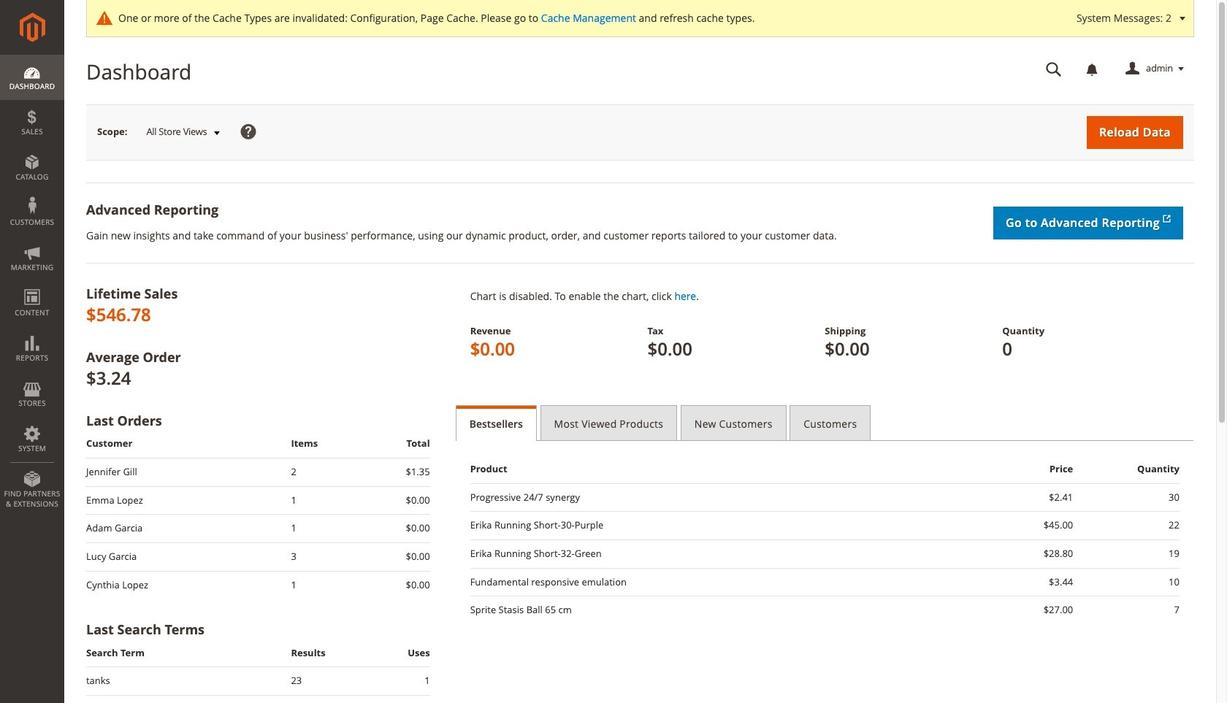 Task type: locate. For each thing, give the bounding box(es) containing it.
None text field
[[1036, 56, 1072, 82]]

menu bar
[[0, 55, 64, 517]]

tab list
[[456, 405, 1194, 441]]

magento admin panel image
[[19, 12, 45, 42]]



